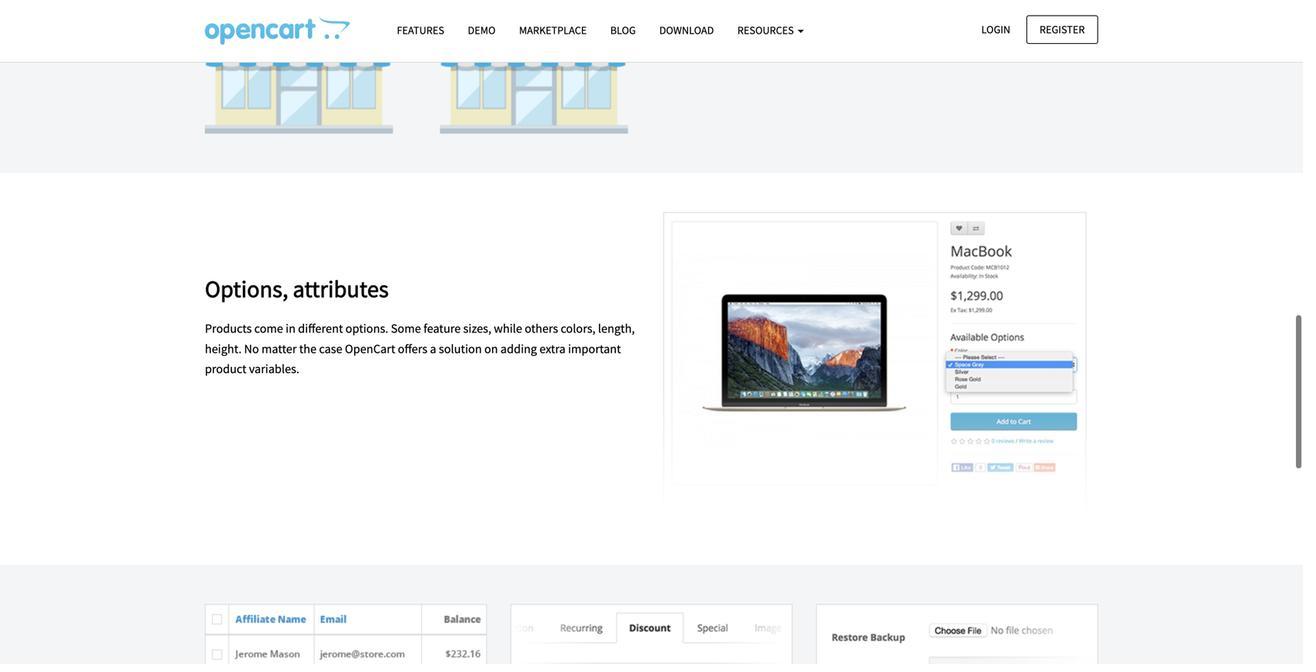 Task type: vqa. For each thing, say whether or not it's contained in the screenshot.
search image
no



Task type: describe. For each thing, give the bounding box(es) containing it.
while
[[494, 321, 523, 336]]

opencart
[[345, 341, 396, 357]]

others
[[525, 321, 558, 336]]

some
[[391, 321, 421, 336]]

adding
[[501, 341, 537, 357]]

options.
[[346, 321, 389, 336]]

important
[[568, 341, 621, 357]]

height.
[[205, 341, 242, 357]]

login link
[[969, 15, 1024, 44]]

product
[[205, 361, 247, 377]]

download
[[660, 23, 714, 37]]

marketplace link
[[508, 16, 599, 44]]

the
[[299, 341, 317, 357]]

case
[[319, 341, 343, 357]]

login
[[982, 22, 1011, 36]]

demo
[[468, 23, 496, 37]]

back-up and restore image
[[817, 604, 1099, 664]]

length,
[[598, 321, 635, 336]]

resources
[[738, 23, 797, 37]]

register
[[1040, 22, 1086, 36]]

demo link
[[456, 16, 508, 44]]

colors,
[[561, 321, 596, 336]]

come
[[254, 321, 283, 336]]

download link
[[648, 16, 726, 44]]



Task type: locate. For each thing, give the bounding box(es) containing it.
blog
[[611, 23, 636, 37]]

opencart - features image
[[205, 16, 350, 45]]

matter
[[262, 341, 297, 357]]

options, attributes
[[205, 274, 389, 304]]

blog link
[[599, 16, 648, 44]]

different
[[298, 321, 343, 336]]

on
[[485, 341, 498, 357]]

discounts, coupons, specials image
[[511, 604, 793, 664]]

options,
[[205, 274, 288, 304]]

products
[[205, 321, 252, 336]]

solution
[[439, 341, 482, 357]]

features link
[[385, 16, 456, 44]]

resources link
[[726, 16, 816, 44]]

no
[[244, 341, 259, 357]]

affiliates image
[[205, 604, 487, 664]]

a
[[430, 341, 437, 357]]

attributes
[[293, 274, 389, 304]]

sizes,
[[464, 321, 492, 336]]

offers
[[398, 341, 428, 357]]

extra
[[540, 341, 566, 357]]

in
[[286, 321, 296, 336]]

multi store image
[[205, 0, 628, 134]]

variables.
[[249, 361, 300, 377]]

products come in different options. some feature sizes, while others colors, length, height. no matter the case opencart offers a solution on adding extra important product variables.
[[205, 321, 635, 377]]

options, attributes image
[[664, 212, 1087, 526]]

marketplace
[[519, 23, 587, 37]]

feature
[[424, 321, 461, 336]]

register link
[[1027, 15, 1099, 44]]

features
[[397, 23, 445, 37]]



